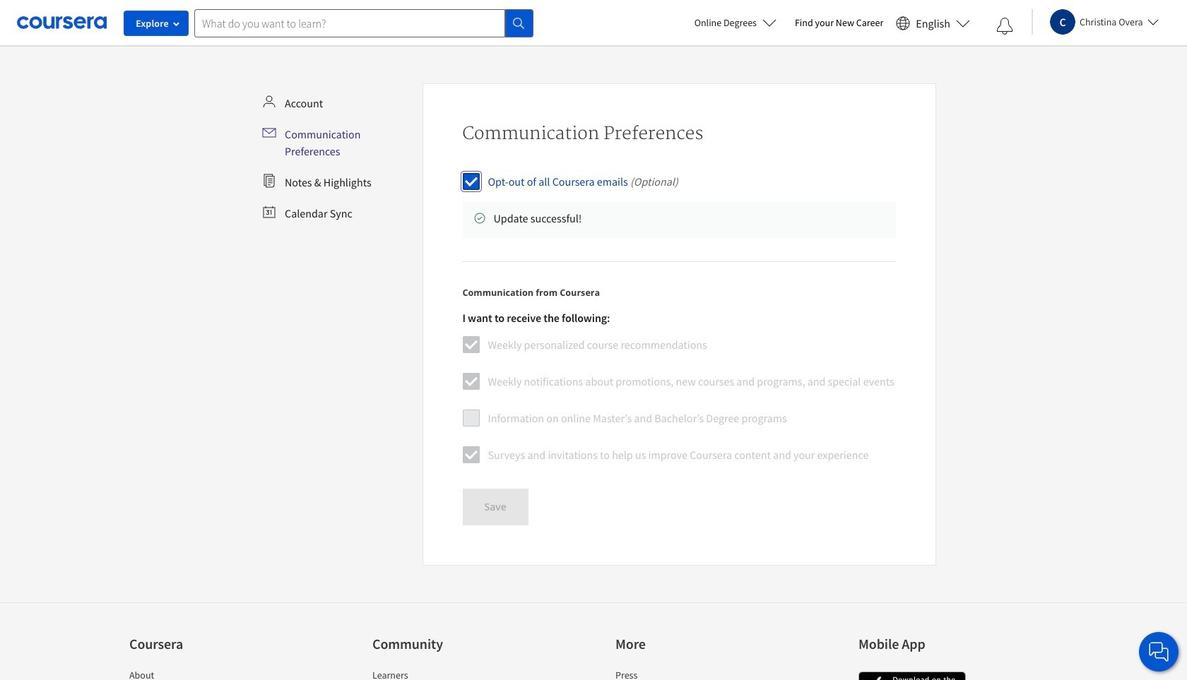 Task type: locate. For each thing, give the bounding box(es) containing it.
group
[[463, 311, 895, 475]]

coursera image
[[17, 11, 107, 34]]

None search field
[[194, 9, 534, 37]]

2 horizontal spatial list item
[[616, 668, 736, 681]]

1 horizontal spatial list item
[[373, 668, 493, 681]]

menu
[[257, 89, 417, 228]]

0 horizontal spatial list item
[[129, 668, 250, 681]]

list item
[[129, 668, 250, 681], [373, 668, 493, 681], [616, 668, 736, 681]]



Task type: vqa. For each thing, say whether or not it's contained in the screenshot.
left list item
yes



Task type: describe. For each thing, give the bounding box(es) containing it.
2 list item from the left
[[373, 668, 493, 681]]

3 list item from the left
[[616, 668, 736, 681]]

download on the app store image
[[859, 672, 966, 681]]

What do you want to learn? text field
[[194, 9, 505, 37]]

1 list item from the left
[[129, 668, 250, 681]]



